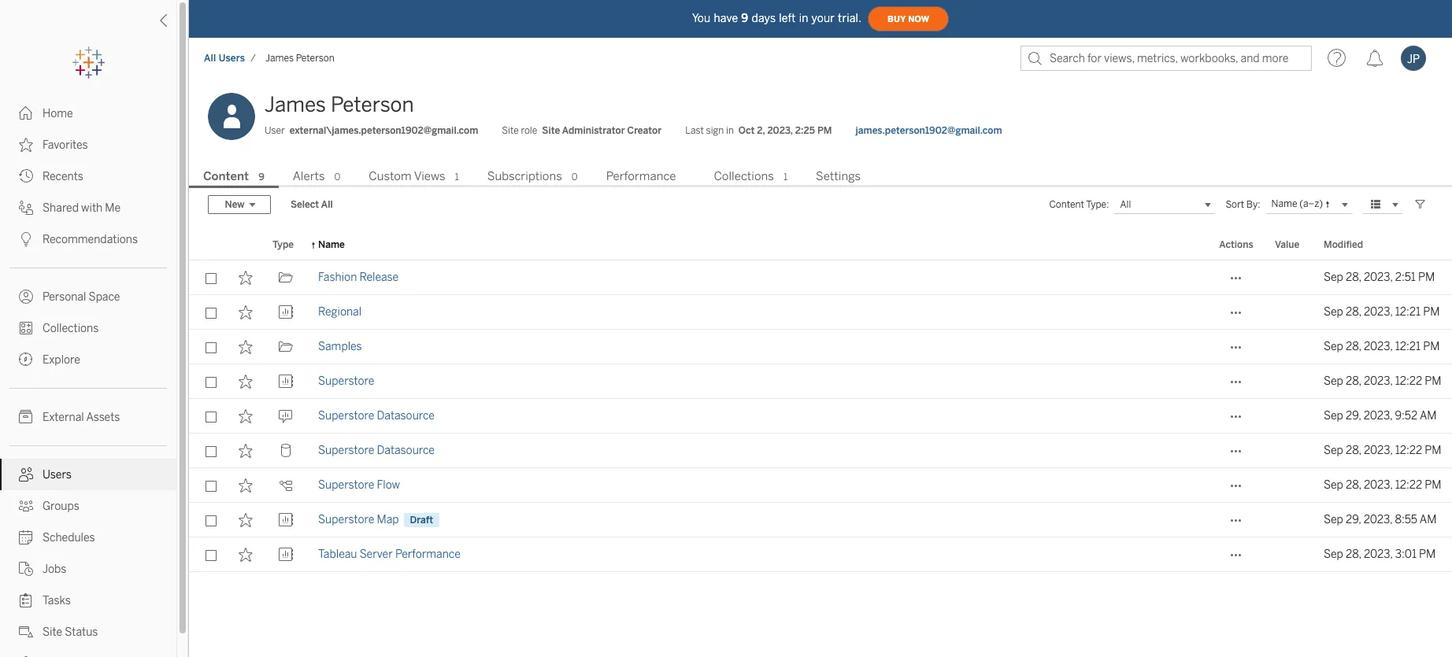 Task type: vqa. For each thing, say whether or not it's contained in the screenshot.
first the Superstore Datasource
yes



Task type: describe. For each thing, give the bounding box(es) containing it.
superstore datasource for superstore datasource link for lens image
[[318, 410, 435, 423]]

by text only_f5he34f image for external assets
[[19, 411, 33, 425]]

all users link
[[203, 52, 246, 65]]

2,
[[757, 125, 765, 136]]

last
[[686, 125, 704, 136]]

home link
[[0, 98, 177, 129]]

0 vertical spatial peterson
[[296, 53, 335, 64]]

fashion release
[[318, 271, 399, 284]]

by:
[[1247, 199, 1261, 210]]

site for site role site administrator creator
[[502, 125, 519, 136]]

new button
[[208, 195, 271, 214]]

shared with me link
[[0, 192, 177, 224]]

shared
[[43, 202, 79, 215]]

site for site status
[[43, 626, 62, 640]]

sign
[[706, 125, 724, 136]]

row containing fashion release
[[189, 261, 1453, 295]]

users inside users link
[[43, 469, 72, 482]]

6 row from the top
[[189, 434, 1453, 469]]

sep 29, 2023, 9:52 am
[[1325, 410, 1438, 423]]

days
[[752, 11, 776, 25]]

in inside the 'james peterson' main content
[[726, 125, 734, 136]]

jobs
[[43, 563, 66, 577]]

draft
[[410, 515, 433, 526]]

content for content type:
[[1050, 199, 1085, 210]]

datasource for superstore datasource link related to data source image
[[377, 444, 435, 458]]

2 horizontal spatial site
[[542, 125, 560, 136]]

external assets link
[[0, 402, 177, 433]]

recommendations link
[[0, 224, 177, 255]]

last sign in oct 2, 2023, 2:25 pm
[[686, 125, 833, 136]]

sep 29, 2023, 8:55 am
[[1325, 514, 1438, 527]]

by text only_f5he34f image for recommendations
[[19, 232, 33, 247]]

row containing regional
[[189, 295, 1453, 330]]

role
[[521, 125, 538, 136]]

row containing tableau server performance
[[189, 538, 1453, 573]]

2 28, from the top
[[1347, 306, 1362, 319]]

9 inside the sub-spaces tab list
[[259, 172, 265, 183]]

name (a–z) button
[[1266, 195, 1354, 214]]

6 sep from the top
[[1325, 444, 1344, 458]]

sep for row containing superstore map
[[1325, 514, 1344, 527]]

superstore map link
[[318, 503, 399, 538]]

project image for fashion release
[[279, 271, 293, 285]]

assets
[[86, 411, 120, 425]]

tasks
[[43, 595, 71, 608]]

superstore datasource link for data source image
[[318, 434, 435, 469]]

jobs link
[[0, 554, 177, 585]]

1 sep 28, 2023, 12:21 pm from the top
[[1325, 306, 1441, 319]]

tasks link
[[0, 585, 177, 617]]

by text only_f5he34f image for users
[[19, 468, 33, 482]]

by text only_f5he34f image for home
[[19, 106, 33, 121]]

you have 9 days left in your trial.
[[693, 11, 862, 25]]

tableau server performance link
[[318, 538, 461, 573]]

row containing superstore flow
[[189, 469, 1453, 503]]

left
[[779, 11, 796, 25]]

recommendations
[[43, 233, 138, 247]]

name (a–z)
[[1272, 199, 1324, 210]]

space
[[89, 291, 120, 304]]

users link
[[0, 459, 177, 491]]

6 28, from the top
[[1347, 479, 1362, 492]]

sep for row containing tableau server performance
[[1325, 548, 1344, 562]]

superstore for the superstore flow link
[[318, 479, 374, 492]]

sort by:
[[1226, 199, 1261, 210]]

3:01
[[1396, 548, 1417, 562]]

0 vertical spatial users
[[219, 53, 245, 64]]

new
[[225, 199, 245, 210]]

9:52
[[1396, 410, 1418, 423]]

am for sep 29, 2023, 9:52 am
[[1421, 410, 1438, 423]]

workbook image for regional
[[279, 306, 293, 320]]

now
[[909, 14, 930, 24]]

shared with me
[[43, 202, 121, 215]]

site status link
[[0, 617, 177, 648]]

superstore for superstore datasource link for lens image
[[318, 410, 374, 423]]

have
[[714, 11, 739, 25]]

tableau
[[318, 548, 357, 562]]

buy now
[[888, 14, 930, 24]]

select all
[[291, 199, 333, 210]]

external
[[43, 411, 84, 425]]

1 cell from the top
[[1266, 330, 1315, 365]]

row containing samples
[[189, 330, 1453, 365]]

by text only_f5he34f image for shared with me
[[19, 201, 33, 215]]

sub-spaces tab list
[[189, 168, 1453, 188]]

cell for datasource
[[1266, 434, 1315, 469]]

james peterson main content
[[189, 79, 1453, 658]]

personal space link
[[0, 281, 177, 313]]

2:25
[[796, 125, 815, 136]]

modified
[[1325, 240, 1364, 251]]

james.peterson1902@gmail.com link
[[856, 124, 1003, 138]]

custom views
[[369, 169, 446, 184]]

personal space
[[43, 291, 120, 304]]

4 28, from the top
[[1347, 375, 1362, 388]]

groups
[[43, 500, 79, 514]]

am for sep 29, 2023, 8:55 am
[[1420, 514, 1438, 527]]

sep for row containing fashion release
[[1325, 271, 1344, 284]]

me
[[105, 202, 121, 215]]

superstore datasource link for lens image
[[318, 399, 435, 434]]

external assets
[[43, 411, 120, 425]]

main navigation. press the up and down arrow keys to access links. element
[[0, 98, 177, 658]]

fashion
[[318, 271, 357, 284]]

with
[[81, 202, 103, 215]]

type
[[273, 240, 294, 251]]

5 row from the top
[[189, 399, 1453, 434]]

content for content
[[203, 169, 249, 184]]

7 28, from the top
[[1347, 548, 1362, 562]]

1 horizontal spatial in
[[800, 11, 809, 25]]

0 for alerts
[[334, 172, 341, 183]]

sep 28, 2023, 12:22 pm for superstore datasource
[[1325, 444, 1442, 458]]

sort
[[1226, 199, 1245, 210]]

collections inside main navigation. press the up and down arrow keys to access links. 'element'
[[43, 322, 99, 336]]

external\james.peterson1902@gmail.com
[[290, 125, 479, 136]]

collections inside the sub-spaces tab list
[[714, 169, 774, 184]]



Task type: locate. For each thing, give the bounding box(es) containing it.
james.peterson1902@gmail.com
[[856, 125, 1003, 136]]

by text only_f5he34f image for explore
[[19, 353, 33, 367]]

james peterson up 'user external\james.peterson1902@gmail.com'
[[265, 92, 414, 117]]

users up groups
[[43, 469, 72, 482]]

2 am from the top
[[1420, 514, 1438, 527]]

1 vertical spatial sep 28, 2023, 12:21 pm
[[1325, 340, 1441, 354]]

1 for collections
[[784, 172, 788, 183]]

navigation panel element
[[0, 47, 177, 658]]

superstore up "tableau"
[[318, 514, 374, 527]]

1 am from the top
[[1421, 410, 1438, 423]]

by text only_f5he34f image for site status
[[19, 626, 33, 640]]

0 vertical spatial sep 28, 2023, 12:22 pm
[[1325, 375, 1442, 388]]

0 horizontal spatial performance
[[395, 548, 461, 562]]

superstore datasource down superstore link
[[318, 410, 435, 423]]

status
[[65, 626, 98, 640]]

project image
[[279, 271, 293, 285], [279, 340, 293, 355]]

3 superstore from the top
[[318, 444, 374, 458]]

collections link
[[0, 313, 177, 344]]

regional
[[318, 306, 362, 319]]

superstore down "samples" link
[[318, 375, 374, 388]]

8 by text only_f5he34f image from the top
[[19, 500, 33, 514]]

1 vertical spatial 9
[[259, 172, 265, 183]]

tableau server performance
[[318, 548, 461, 562]]

7 sep from the top
[[1325, 479, 1344, 492]]

content left type:
[[1050, 199, 1085, 210]]

2 29, from the top
[[1347, 514, 1362, 527]]

by text only_f5he34f image inside users link
[[19, 468, 33, 482]]

2 0 from the left
[[572, 172, 578, 183]]

content up new
[[203, 169, 249, 184]]

release
[[360, 271, 399, 284]]

by text only_f5he34f image for personal space
[[19, 290, 33, 304]]

sep 28, 2023, 12:22 pm down sep 29, 2023, 9:52 am
[[1325, 444, 1442, 458]]

2 1 from the left
[[784, 172, 788, 183]]

fashion release link
[[318, 261, 399, 295]]

by text only_f5he34f image for recents
[[19, 169, 33, 184]]

cell for flow
[[1266, 469, 1315, 503]]

datasource for superstore datasource link for lens image
[[377, 410, 435, 423]]

by text only_f5he34f image for groups
[[19, 500, 33, 514]]

29, left 9:52
[[1347, 410, 1362, 423]]

1 horizontal spatial all
[[321, 199, 333, 210]]

name for name (a–z)
[[1272, 199, 1298, 210]]

workbook image left "tableau"
[[279, 548, 293, 563]]

all left the /
[[204, 53, 216, 64]]

superstore for 'superstore map' "link"
[[318, 514, 374, 527]]

2 cell from the top
[[1266, 434, 1315, 469]]

by text only_f5he34f image inside schedules link
[[19, 531, 33, 545]]

3 by text only_f5he34f image from the top
[[19, 321, 33, 336]]

2 sep from the top
[[1325, 306, 1344, 319]]

by text only_f5he34f image inside personal space link
[[19, 290, 33, 304]]

1 superstore datasource link from the top
[[318, 399, 435, 434]]

by text only_f5he34f image inside tasks link
[[19, 594, 33, 608]]

1 12:22 from the top
[[1396, 375, 1423, 388]]

3 12:22 from the top
[[1396, 479, 1423, 492]]

2 12:22 from the top
[[1396, 444, 1423, 458]]

3 sep from the top
[[1325, 340, 1344, 354]]

name inside grid
[[318, 240, 345, 251]]

0 horizontal spatial users
[[43, 469, 72, 482]]

cell
[[1266, 330, 1315, 365], [1266, 434, 1315, 469], [1266, 469, 1315, 503]]

1 29, from the top
[[1347, 410, 1362, 423]]

12:22 up 9:52
[[1396, 375, 1423, 388]]

site role site administrator creator
[[502, 125, 662, 136]]

settings image
[[19, 657, 33, 658]]

9 row from the top
[[189, 538, 1453, 573]]

server
[[360, 548, 393, 562]]

sep 28, 2023, 12:21 pm up sep 29, 2023, 9:52 am
[[1325, 340, 1441, 354]]

0 vertical spatial superstore datasource
[[318, 410, 435, 423]]

by text only_f5he34f image left groups
[[19, 500, 33, 514]]

1 vertical spatial 12:21
[[1396, 340, 1421, 354]]

project image down type
[[279, 271, 293, 285]]

0 vertical spatial performance
[[606, 169, 676, 184]]

buy
[[888, 14, 906, 24]]

29, for sep 29, 2023, 8:55 am
[[1347, 514, 1362, 527]]

7 by text only_f5he34f image from the top
[[19, 626, 33, 640]]

0 for subscriptions
[[572, 172, 578, 183]]

by text only_f5he34f image inside the recents link
[[19, 169, 33, 184]]

in right sign
[[726, 125, 734, 136]]

8 row from the top
[[189, 503, 1453, 538]]

by text only_f5he34f image left shared
[[19, 201, 33, 215]]

0 horizontal spatial site
[[43, 626, 62, 640]]

2 by text only_f5he34f image from the top
[[19, 201, 33, 215]]

0 vertical spatial 12:22
[[1396, 375, 1423, 388]]

0 down site role site administrator creator
[[572, 172, 578, 183]]

am right 9:52
[[1421, 410, 1438, 423]]

superstore up superstore flow
[[318, 444, 374, 458]]

9 up new popup button
[[259, 172, 265, 183]]

all inside dropdown button
[[1121, 199, 1132, 210]]

by text only_f5he34f image inside the collections link
[[19, 321, 33, 336]]

0 vertical spatial content
[[203, 169, 249, 184]]

0 vertical spatial 9
[[742, 11, 749, 25]]

content inside the sub-spaces tab list
[[203, 169, 249, 184]]

value
[[1276, 240, 1300, 251]]

collections
[[714, 169, 774, 184], [43, 322, 99, 336]]

site right role
[[542, 125, 560, 136]]

0 vertical spatial james peterson
[[266, 53, 335, 64]]

3 by text only_f5he34f image from the top
[[19, 232, 33, 247]]

list view image
[[1369, 198, 1384, 212]]

12:22 for superstore flow
[[1396, 479, 1423, 492]]

name for name
[[318, 240, 345, 251]]

1 by text only_f5he34f image from the top
[[19, 138, 33, 152]]

1 vertical spatial am
[[1420, 514, 1438, 527]]

12:21
[[1396, 306, 1421, 319], [1396, 340, 1421, 354]]

your
[[812, 11, 835, 25]]

all for all users /
[[204, 53, 216, 64]]

2 sep 28, 2023, 12:22 pm from the top
[[1325, 444, 1442, 458]]

0
[[334, 172, 341, 183], [572, 172, 578, 183]]

peterson right the /
[[296, 53, 335, 64]]

trial.
[[838, 11, 862, 25]]

by text only_f5he34f image inside 'recommendations' "link"
[[19, 232, 33, 247]]

1 horizontal spatial site
[[502, 125, 519, 136]]

buy now button
[[868, 6, 950, 32]]

2 superstore from the top
[[318, 410, 374, 423]]

all button
[[1114, 195, 1217, 214]]

6 by text only_f5he34f image from the top
[[19, 411, 33, 425]]

lens image
[[279, 410, 293, 424]]

collections down personal
[[43, 322, 99, 336]]

home
[[43, 107, 73, 121]]

workbook image
[[279, 375, 293, 389]]

1 vertical spatial content
[[1050, 199, 1085, 210]]

superstore datasource for superstore datasource link related to data source image
[[318, 444, 435, 458]]

0 vertical spatial 29,
[[1347, 410, 1362, 423]]

superstore inside "link"
[[318, 514, 374, 527]]

1 horizontal spatial users
[[219, 53, 245, 64]]

sep for 5th row from the bottom
[[1325, 410, 1344, 423]]

6 by text only_f5he34f image from the top
[[19, 594, 33, 608]]

1 datasource from the top
[[377, 410, 435, 423]]

map
[[377, 514, 399, 527]]

site inside main navigation. press the up and down arrow keys to access links. 'element'
[[43, 626, 62, 640]]

superstore datasource up flow on the bottom
[[318, 444, 435, 458]]

12:22 up 8:55
[[1396, 479, 1423, 492]]

by text only_f5he34f image for jobs
[[19, 563, 33, 577]]

0 horizontal spatial all
[[204, 53, 216, 64]]

superstore datasource link
[[318, 399, 435, 434], [318, 434, 435, 469]]

workbook image for tableau server performance
[[279, 548, 293, 563]]

8 sep from the top
[[1325, 514, 1344, 527]]

oct
[[739, 125, 755, 136]]

4 by text only_f5he34f image from the top
[[19, 531, 33, 545]]

workbook image
[[279, 306, 293, 320], [279, 514, 293, 528], [279, 548, 293, 563]]

1 horizontal spatial content
[[1050, 199, 1085, 210]]

1 horizontal spatial performance
[[606, 169, 676, 184]]

james inside main content
[[265, 92, 326, 117]]

2 vertical spatial 12:22
[[1396, 479, 1423, 492]]

9
[[742, 11, 749, 25], [259, 172, 265, 183]]

1 12:21 from the top
[[1396, 306, 1421, 319]]

4 superstore from the top
[[318, 479, 374, 492]]

5 superstore from the top
[[318, 514, 374, 527]]

data source image
[[279, 444, 293, 459]]

sep 28, 2023, 12:22 pm
[[1325, 375, 1442, 388], [1325, 444, 1442, 458], [1325, 479, 1442, 492]]

3 sep 28, 2023, 12:22 pm from the top
[[1325, 479, 1442, 492]]

3 row from the top
[[189, 330, 1453, 365]]

4 row from the top
[[189, 365, 1453, 399]]

content type:
[[1050, 199, 1110, 210]]

james peterson right the /
[[266, 53, 335, 64]]

1 left settings
[[784, 172, 788, 183]]

0 horizontal spatial content
[[203, 169, 249, 184]]

1 vertical spatial 12:22
[[1396, 444, 1423, 458]]

name up fashion
[[318, 240, 345, 251]]

james up user
[[265, 92, 326, 117]]

3 workbook image from the top
[[279, 548, 293, 563]]

1 sep 28, 2023, 12:22 pm from the top
[[1325, 375, 1442, 388]]

recents
[[43, 170, 83, 184]]

by text only_f5he34f image left external
[[19, 411, 33, 425]]

1 superstore datasource from the top
[[318, 410, 435, 423]]

0 vertical spatial in
[[800, 11, 809, 25]]

(a–z)
[[1300, 199, 1324, 210]]

project image for samples
[[279, 340, 293, 355]]

0 horizontal spatial name
[[318, 240, 345, 251]]

explore link
[[0, 344, 177, 376]]

project image up workbook image
[[279, 340, 293, 355]]

by text only_f5he34f image inside shared with me link
[[19, 201, 33, 215]]

sep 28, 2023, 12:22 pm up sep 29, 2023, 8:55 am
[[1325, 479, 1442, 492]]

row containing superstore
[[189, 365, 1453, 399]]

site status
[[43, 626, 98, 640]]

groups link
[[0, 491, 177, 522]]

1 horizontal spatial name
[[1272, 199, 1298, 210]]

1 vertical spatial peterson
[[331, 92, 414, 117]]

favorites
[[43, 139, 88, 152]]

sep 28, 2023, 3:01 pm
[[1325, 548, 1437, 562]]

views
[[414, 169, 446, 184]]

1 0 from the left
[[334, 172, 341, 183]]

29, for sep 29, 2023, 9:52 am
[[1347, 410, 1362, 423]]

0 vertical spatial workbook image
[[279, 306, 293, 320]]

in right left
[[800, 11, 809, 25]]

row containing superstore map
[[189, 503, 1453, 538]]

2:51
[[1396, 271, 1417, 284]]

1 row from the top
[[189, 261, 1453, 295]]

2 12:21 from the top
[[1396, 340, 1421, 354]]

settings
[[816, 169, 861, 184]]

custom
[[369, 169, 412, 184]]

site left status
[[43, 626, 62, 640]]

superstore for superstore datasource link related to data source image
[[318, 444, 374, 458]]

by text only_f5he34f image for schedules
[[19, 531, 33, 545]]

12:21 up 9:52
[[1396, 340, 1421, 354]]

1 vertical spatial superstore datasource
[[318, 444, 435, 458]]

3 28, from the top
[[1347, 340, 1362, 354]]

2 by text only_f5he34f image from the top
[[19, 169, 33, 184]]

1 vertical spatial project image
[[279, 340, 293, 355]]

0 horizontal spatial in
[[726, 125, 734, 136]]

2 workbook image from the top
[[279, 514, 293, 528]]

1
[[455, 172, 459, 183], [784, 172, 788, 183]]

creator
[[628, 125, 662, 136]]

superstore flow link
[[318, 469, 400, 503]]

workbook image left the regional "link"
[[279, 306, 293, 320]]

12:22 down 9:52
[[1396, 444, 1423, 458]]

all for all
[[1121, 199, 1132, 210]]

4 by text only_f5he34f image from the top
[[19, 290, 33, 304]]

administrator
[[562, 125, 625, 136]]

by text only_f5he34f image left the explore
[[19, 353, 33, 367]]

0 vertical spatial datasource
[[377, 410, 435, 423]]

superstore link
[[318, 365, 374, 399]]

users left the /
[[219, 53, 245, 64]]

all right type:
[[1121, 199, 1132, 210]]

site left role
[[502, 125, 519, 136]]

1 vertical spatial users
[[43, 469, 72, 482]]

by text only_f5he34f image for favorites
[[19, 138, 33, 152]]

you
[[693, 11, 711, 25]]

2 vertical spatial sep 28, 2023, 12:22 pm
[[1325, 479, 1442, 492]]

sep for row containing regional
[[1325, 306, 1344, 319]]

peterson inside main content
[[331, 92, 414, 117]]

am right 8:55
[[1420, 514, 1438, 527]]

29,
[[1347, 410, 1362, 423], [1347, 514, 1362, 527]]

1 vertical spatial collections
[[43, 322, 99, 336]]

name inside dropdown button
[[1272, 199, 1298, 210]]

1 vertical spatial performance
[[395, 548, 461, 562]]

0 vertical spatial am
[[1421, 410, 1438, 423]]

row group containing fashion release
[[189, 261, 1453, 573]]

5 by text only_f5he34f image from the top
[[19, 563, 33, 577]]

2 vertical spatial workbook image
[[279, 548, 293, 563]]

1 sep from the top
[[1325, 271, 1344, 284]]

row group
[[189, 261, 1453, 573]]

sep 28, 2023, 12:21 pm
[[1325, 306, 1441, 319], [1325, 340, 1441, 354]]

0 vertical spatial james
[[266, 53, 294, 64]]

1 for custom views
[[455, 172, 459, 183]]

3 cell from the top
[[1266, 469, 1315, 503]]

performance inside the sub-spaces tab list
[[606, 169, 676, 184]]

1 28, from the top
[[1347, 271, 1362, 284]]

9 sep from the top
[[1325, 548, 1344, 562]]

name left (a–z)
[[1272, 199, 1298, 210]]

explore
[[43, 354, 80, 367]]

0 vertical spatial name
[[1272, 199, 1298, 210]]

0 vertical spatial 12:21
[[1396, 306, 1421, 319]]

by text only_f5he34f image for collections
[[19, 321, 33, 336]]

8:55
[[1396, 514, 1418, 527]]

1 vertical spatial james
[[265, 92, 326, 117]]

row
[[189, 261, 1453, 295], [189, 295, 1453, 330], [189, 330, 1453, 365], [189, 365, 1453, 399], [189, 399, 1453, 434], [189, 434, 1453, 469], [189, 469, 1453, 503], [189, 503, 1453, 538], [189, 538, 1453, 573]]

/
[[251, 53, 256, 64]]

sep for row containing superstore
[[1325, 375, 1344, 388]]

0 horizontal spatial collections
[[43, 322, 99, 336]]

0 vertical spatial collections
[[714, 169, 774, 184]]

5 sep from the top
[[1325, 410, 1344, 423]]

2 horizontal spatial all
[[1121, 199, 1132, 210]]

select
[[291, 199, 319, 210]]

samples link
[[318, 330, 362, 365]]

9 left the days
[[742, 11, 749, 25]]

1 workbook image from the top
[[279, 306, 293, 320]]

sep 28, 2023, 12:22 pm for superstore flow
[[1325, 479, 1442, 492]]

by text only_f5he34f image
[[19, 138, 33, 152], [19, 169, 33, 184], [19, 321, 33, 336], [19, 531, 33, 545], [19, 563, 33, 577], [19, 594, 33, 608], [19, 626, 33, 640]]

james peterson inside main content
[[265, 92, 414, 117]]

by text only_f5he34f image left the recommendations
[[19, 232, 33, 247]]

5 by text only_f5he34f image from the top
[[19, 353, 33, 367]]

recents link
[[0, 161, 177, 192]]

by text only_f5he34f image inside external assets link
[[19, 411, 33, 425]]

superstore map
[[318, 514, 399, 527]]

28,
[[1347, 271, 1362, 284], [1347, 306, 1362, 319], [1347, 340, 1362, 354], [1347, 375, 1362, 388], [1347, 444, 1362, 458], [1347, 479, 1362, 492], [1347, 548, 1362, 562]]

by text only_f5he34f image for tasks
[[19, 594, 33, 608]]

personal
[[43, 291, 86, 304]]

0 vertical spatial sep 28, 2023, 12:21 pm
[[1325, 306, 1441, 319]]

datasource
[[377, 410, 435, 423], [377, 444, 435, 458]]

sep 28, 2023, 12:21 pm down the "sep 28, 2023, 2:51 pm"
[[1325, 306, 1441, 319]]

by text only_f5he34f image inside the home 'link'
[[19, 106, 33, 121]]

1 by text only_f5he34f image from the top
[[19, 106, 33, 121]]

12:22 for superstore datasource
[[1396, 444, 1423, 458]]

by text only_f5he34f image inside favorites link
[[19, 138, 33, 152]]

7 by text only_f5he34f image from the top
[[19, 468, 33, 482]]

by text only_f5he34f image left home
[[19, 106, 33, 121]]

5 28, from the top
[[1347, 444, 1362, 458]]

by text only_f5he34f image inside the jobs link
[[19, 563, 33, 577]]

2 row from the top
[[189, 295, 1453, 330]]

by text only_f5he34f image inside groups link
[[19, 500, 33, 514]]

2 project image from the top
[[279, 340, 293, 355]]

james
[[266, 53, 294, 64], [265, 92, 326, 117]]

1 horizontal spatial 9
[[742, 11, 749, 25]]

1 vertical spatial 29,
[[1347, 514, 1362, 527]]

29, up sep 28, 2023, 3:01 pm
[[1347, 514, 1362, 527]]

collections down oct
[[714, 169, 774, 184]]

flow image
[[279, 479, 293, 493]]

1 horizontal spatial 1
[[784, 172, 788, 183]]

by text only_f5he34f image up groups link
[[19, 468, 33, 482]]

grid
[[189, 231, 1453, 658]]

1 right views
[[455, 172, 459, 183]]

0 horizontal spatial 0
[[334, 172, 341, 183]]

superstore down superstore link
[[318, 410, 374, 423]]

1 vertical spatial james peterson
[[265, 92, 414, 117]]

actions
[[1220, 240, 1254, 251]]

0 horizontal spatial 1
[[455, 172, 459, 183]]

james right the /
[[266, 53, 294, 64]]

Search for views, metrics, workbooks, and more text field
[[1021, 46, 1313, 71]]

12:21 down 2:51
[[1396, 306, 1421, 319]]

1 project image from the top
[[279, 271, 293, 285]]

0 horizontal spatial 9
[[259, 172, 265, 183]]

0 vertical spatial project image
[[279, 271, 293, 285]]

james peterson element
[[261, 53, 339, 64]]

1 vertical spatial sep 28, 2023, 12:22 pm
[[1325, 444, 1442, 458]]

schedules
[[43, 532, 95, 545]]

workbook image down flow image
[[279, 514, 293, 528]]

all right select
[[321, 199, 333, 210]]

alerts
[[293, 169, 325, 184]]

by text only_f5he34f image inside site status link
[[19, 626, 33, 640]]

sep 28, 2023, 12:22 pm up sep 29, 2023, 9:52 am
[[1325, 375, 1442, 388]]

performance down creator
[[606, 169, 676, 184]]

by text only_f5he34f image inside "explore" link
[[19, 353, 33, 367]]

1 vertical spatial datasource
[[377, 444, 435, 458]]

by text only_f5he34f image
[[19, 106, 33, 121], [19, 201, 33, 215], [19, 232, 33, 247], [19, 290, 33, 304], [19, 353, 33, 367], [19, 411, 33, 425], [19, 468, 33, 482], [19, 500, 33, 514]]

1 superstore from the top
[[318, 375, 374, 388]]

select all button
[[281, 195, 343, 214]]

peterson
[[296, 53, 335, 64], [331, 92, 414, 117]]

0 right alerts
[[334, 172, 341, 183]]

1 horizontal spatial collections
[[714, 169, 774, 184]]

performance down draft
[[395, 548, 461, 562]]

all inside button
[[321, 199, 333, 210]]

1 vertical spatial workbook image
[[279, 514, 293, 528]]

7 row from the top
[[189, 469, 1453, 503]]

1 vertical spatial in
[[726, 125, 734, 136]]

by text only_f5he34f image left personal
[[19, 290, 33, 304]]

user external\james.peterson1902@gmail.com
[[265, 125, 479, 136]]

all users /
[[204, 53, 256, 64]]

2 sep 28, 2023, 12:21 pm from the top
[[1325, 340, 1441, 354]]

superstore
[[318, 375, 374, 388], [318, 410, 374, 423], [318, 444, 374, 458], [318, 479, 374, 492], [318, 514, 374, 527]]

1 1 from the left
[[455, 172, 459, 183]]

2 superstore datasource from the top
[[318, 444, 435, 458]]

samples
[[318, 340, 362, 354]]

2 superstore datasource link from the top
[[318, 434, 435, 469]]

grid containing fashion release
[[189, 231, 1453, 658]]

1 horizontal spatial 0
[[572, 172, 578, 183]]

flow
[[377, 479, 400, 492]]

1 vertical spatial name
[[318, 240, 345, 251]]

user
[[265, 125, 285, 136]]

4 sep from the top
[[1325, 375, 1344, 388]]

2 datasource from the top
[[377, 444, 435, 458]]

peterson up 'user external\james.peterson1902@gmail.com'
[[331, 92, 414, 117]]

superstore up superstore map
[[318, 479, 374, 492]]

james peterson
[[266, 53, 335, 64], [265, 92, 414, 117]]



